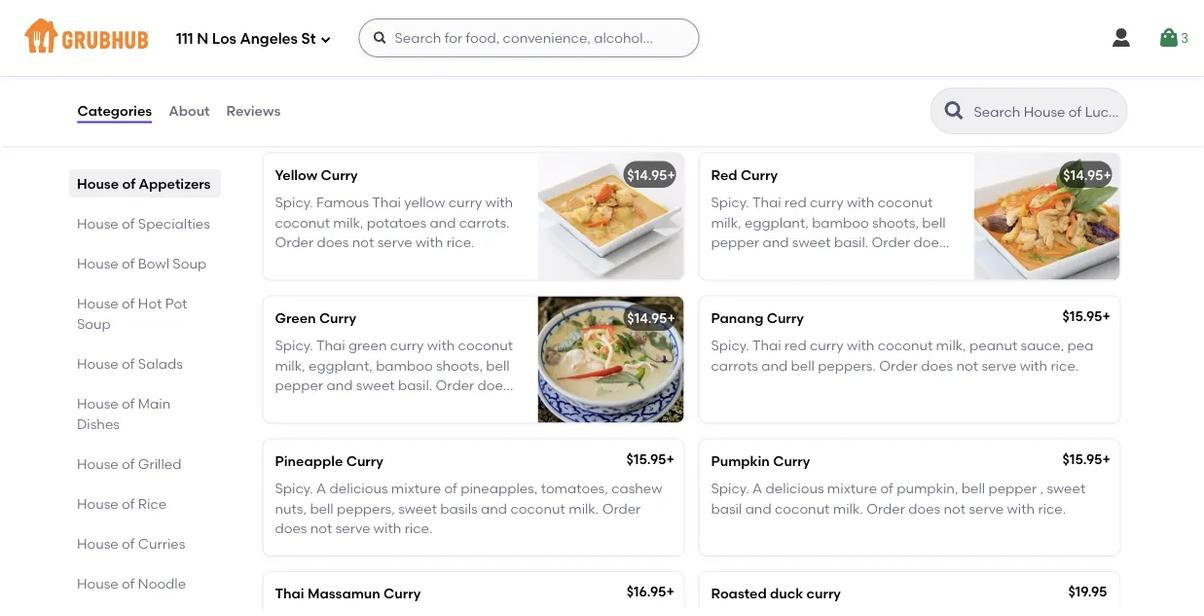 Task type: describe. For each thing, give the bounding box(es) containing it.
bell inside spicy. thai green curry with coconut milk, eggplant, bamboo shoots, bell pepper and sweet basil. order does not serve with rice.
[[486, 357, 510, 374]]

onions,
[[494, 0, 541, 6]]

shoots, for spicy. thai green curry with coconut milk, eggplant, bamboo shoots, bell pepper and sweet basil. order does not serve with rice.
[[436, 357, 483, 374]]

duck
[[771, 586, 804, 602]]

main navigation navigation
[[0, 0, 1205, 76]]

spicy. for spicy. famous thai yellow curry with coconut milk, potatoes and carrots. order does not serve with rice.
[[275, 194, 313, 211]]

curry for yellow curry
[[321, 167, 358, 183]]

3
[[1181, 30, 1189, 46]]

house of main dishes
[[76, 395, 170, 433]]

bamboo for red
[[813, 214, 870, 231]]

house of noodle
[[76, 576, 186, 592]]

cashew
[[612, 481, 663, 497]]

$14.95 + for spicy. thai red curry with coconut milk, peanut sauce, pea carrots and bell peppers. order does not serve with rice.
[[628, 310, 676, 327]]

sweet inside spicy. a delicious mixture of pumpkin, bell pepper , sweet basil and coconut milk. order does not serve with rice.
[[1048, 481, 1086, 497]]

thai for spicy. thai red curry with coconut milk, peanut sauce, pea carrots and bell peppers. order does not serve with rice.
[[753, 338, 782, 354]]

green
[[275, 310, 316, 327]]

house for house of appetizers
[[76, 175, 118, 192]]

eggplant, for red
[[745, 214, 809, 231]]

of for house of appetizers
[[122, 175, 135, 192]]

curry for pumpkin curry
[[774, 453, 811, 470]]

mixture for coconut
[[828, 481, 878, 497]]

$14.95 for spicy. thai red curry with coconut milk, eggplant, bamboo shoots, bell pepper and sweet basil. order does not serve with rice.
[[628, 167, 668, 183]]

not inside spicy. a delicious mixture of pumpkin, bell pepper , sweet basil and coconut milk. order does not serve with rice.
[[944, 500, 966, 517]]

pumpkin curry
[[712, 453, 811, 470]]

rice. inside spicy. a delicious mixture of pumpkin, bell pepper , sweet basil and coconut milk. order does not serve with rice.
[[1039, 500, 1067, 517]]

delicious for pumpkin curry
[[766, 481, 825, 497]]

$15.95 for spicy. thai red curry with coconut milk, peanut sauce, pea carrots and bell peppers. order does not serve with rice.
[[1063, 308, 1103, 325]]

does inside spicy. a delicious mixture of pineapples, tomatoes, cashew nuts, bell peppers, sweet basils and coconut milk. order does not serve with rice.
[[275, 520, 307, 537]]

rice inside red bbq pork over fried rice with onions, tomato and brown sauce
[[435, 0, 459, 6]]

house of curries curries come with rice
[[260, 87, 428, 128]]

pea
[[1068, 338, 1094, 354]]

green curry image
[[538, 297, 684, 423]]

rice. inside spicy. thai green curry with coconut milk, eggplant, bamboo shoots, bell pepper and sweet basil. order does not serve with rice.
[[370, 397, 398, 413]]

noodle
[[138, 576, 186, 592]]

does inside spicy. a delicious mixture of pumpkin, bell pepper , sweet basil and coconut milk. order does not serve with rice.
[[909, 500, 941, 517]]

carrots
[[712, 357, 759, 374]]

of for house of salads
[[121, 356, 134, 372]]

bamboo for green
[[376, 357, 433, 374]]

curry for spicy. thai red curry with coconut milk, peanut sauce, pea carrots and bell peppers. order does not serve with rice.
[[810, 338, 844, 354]]

appetizers
[[138, 175, 210, 192]]

house for house of hot pot soup
[[76, 295, 118, 312]]

sweet inside spicy. thai red curry with coconut milk, eggplant, bamboo shoots, bell pepper and sweet basil. order does not serve with rice.
[[793, 234, 831, 250]]

of for house of bowl soup
[[121, 255, 134, 272]]

coconut inside spicy. a delicious mixture of pumpkin, bell pepper , sweet basil and coconut milk. order does not serve with rice.
[[775, 500, 830, 517]]

thai inside the spicy. famous thai yellow curry with coconut milk, potatoes and carrots. order does not serve with rice.
[[372, 194, 401, 211]]

angeles
[[240, 30, 298, 48]]

does inside the spicy. famous thai yellow curry with coconut milk, potatoes and carrots. order does not serve with rice.
[[317, 234, 349, 250]]

pot
[[165, 295, 187, 312]]

rice
[[138, 496, 166, 512]]

bell inside spicy. thai red curry with coconut milk, eggplant, bamboo shoots, bell pepper and sweet basil. order does not serve with rice.
[[923, 214, 946, 231]]

spicy. for spicy. a delicious mixture of pumpkin, bell pepper , sweet basil and coconut milk. order does not serve with rice.
[[712, 481, 750, 497]]

coconut inside spicy. thai red curry with coconut milk, eggplant, bamboo shoots, bell pepper and sweet basil. order does not serve with rice.
[[878, 194, 933, 211]]

sweet inside spicy. a delicious mixture of pineapples, tomatoes, cashew nuts, bell peppers, sweet basils and coconut milk. order does not serve with rice.
[[399, 500, 437, 517]]

111 n los angeles st
[[176, 30, 316, 48]]

milk. inside spicy. a delicious mixture of pumpkin, bell pepper , sweet basil and coconut milk. order does not serve with rice.
[[834, 500, 864, 517]]

house of grilled
[[76, 456, 181, 472]]

shoots, for spicy. thai red curry with coconut milk, eggplant, bamboo shoots, bell pepper and sweet basil. order does not serve with rice.
[[873, 214, 920, 231]]

reviews button
[[226, 76, 282, 146]]

pork
[[337, 0, 366, 6]]

curry for spicy. thai red curry with coconut milk, eggplant, bamboo shoots, bell pepper and sweet basil. order does not serve with rice.
[[810, 194, 844, 211]]

spicy. a delicious mixture of pineapples, tomatoes, cashew nuts, bell peppers, sweet basils and coconut milk. order does not serve with rice.
[[275, 481, 663, 537]]

red for red curry
[[785, 194, 807, 211]]

milk, inside the spicy. famous thai yellow curry with coconut milk, potatoes and carrots. order does not serve with rice.
[[333, 214, 364, 231]]

house of appetizers tab
[[76, 173, 213, 194]]

red bbq pork over fried rice with onions, tomato and brown sauce
[[275, 0, 593, 26]]

with inside red bbq pork over fried rice with onions, tomato and brown sauce
[[463, 0, 490, 6]]

basil. for red
[[835, 234, 869, 250]]

roasted
[[712, 586, 767, 602]]

$14.95 + for spicy. thai red curry with coconut milk, eggplant, bamboo shoots, bell pepper and sweet basil. order does not serve with rice.
[[628, 167, 676, 183]]

does inside spicy. thai red curry with coconut milk, eggplant, bamboo shoots, bell pepper and sweet basil. order does not serve with rice.
[[914, 234, 946, 250]]

hot
[[138, 295, 162, 312]]

not inside "spicy. thai red curry with coconut milk, peanut sauce, pea carrots and bell peppers. order does not serve with rice."
[[957, 357, 979, 374]]

house of salads tab
[[76, 354, 213, 374]]

massamun
[[308, 586, 381, 602]]

red curry
[[712, 167, 778, 183]]

$15.95 for spicy. a delicious mixture of pumpkin, bell pepper , sweet basil and coconut milk. order does not serve with rice.
[[1063, 451, 1103, 468]]

house for house of main dishes
[[76, 395, 118, 412]]

$16.95
[[627, 584, 667, 600]]

famous
[[317, 194, 369, 211]]

coconut inside spicy. a delicious mixture of pineapples, tomatoes, cashew nuts, bell peppers, sweet basils and coconut milk. order does not serve with rice.
[[511, 500, 566, 517]]

house of salads
[[76, 356, 182, 372]]

peppers,
[[337, 500, 395, 517]]

basils
[[441, 500, 478, 517]]

house for house of salads
[[76, 356, 118, 372]]

spicy. for spicy. thai green curry with coconut milk, eggplant, bamboo shoots, bell pepper and sweet basil. order does not serve with rice.
[[275, 338, 313, 354]]

brown
[[305, 9, 346, 26]]

yellow
[[275, 167, 318, 183]]

of for house of hot pot soup
[[121, 295, 134, 312]]

a for basil
[[753, 481, 763, 497]]

and inside "spicy. thai red curry with coconut milk, peanut sauce, pea carrots and bell peppers. order does not serve with rice."
[[762, 357, 788, 374]]

fried
[[401, 0, 432, 6]]

rice. inside "spicy. thai red curry with coconut milk, peanut sauce, pea carrots and bell peppers. order does not serve with rice."
[[1052, 357, 1080, 374]]

of for house of curries curries come with rice
[[329, 87, 349, 112]]

order inside "spicy. thai red curry with coconut milk, peanut sauce, pea carrots and bell peppers. order does not serve with rice."
[[880, 357, 919, 374]]

$14.95 + down "search house of luck thai bbq" search field at the top right
[[1064, 167, 1112, 183]]

serve inside the spicy. famous thai yellow curry with coconut milk, potatoes and carrots. order does not serve with rice.
[[378, 234, 413, 250]]

pepper inside spicy. a delicious mixture of pumpkin, bell pepper , sweet basil and coconut milk. order does not serve with rice.
[[989, 481, 1038, 497]]

$19.95
[[1069, 584, 1108, 600]]

serve inside spicy. thai green curry with coconut milk, eggplant, bamboo shoots, bell pepper and sweet basil. order does not serve with rice.
[[300, 397, 335, 413]]

sauce
[[350, 9, 390, 26]]

with inside the house of curries curries come with rice
[[338, 114, 362, 128]]

thai for spicy. thai red curry with coconut milk, eggplant, bamboo shoots, bell pepper and sweet basil. order does not serve with rice.
[[753, 194, 782, 211]]

tomatoes,
[[541, 481, 609, 497]]

$15.95 + for spicy. a delicious mixture of pineapples, tomatoes, cashew nuts, bell peppers, sweet basils and coconut milk. order does not serve with rice.
[[627, 451, 675, 468]]

n
[[197, 30, 209, 48]]

tomato
[[544, 0, 593, 6]]

main
[[138, 395, 170, 412]]

come
[[303, 114, 335, 128]]

of for house of main dishes
[[121, 395, 134, 412]]

of for house of grilled
[[121, 456, 134, 472]]

house of bowl soup tab
[[76, 253, 213, 274]]

and inside red bbq pork over fried rice with onions, tomato and brown sauce
[[275, 9, 301, 26]]

house of bowl soup
[[76, 255, 206, 272]]

curries for house of curries
[[138, 536, 185, 552]]

spicy. for spicy. thai red curry with coconut milk, eggplant, bamboo shoots, bell pepper and sweet basil. order does not serve with rice.
[[712, 194, 750, 211]]

bowl
[[138, 255, 169, 272]]

peanut
[[970, 338, 1018, 354]]

pepper for spicy. thai green curry with coconut milk, eggplant, bamboo shoots, bell pepper and sweet basil. order does not serve with rice.
[[275, 377, 324, 394]]

not inside spicy. a delicious mixture of pineapples, tomatoes, cashew nuts, bell peppers, sweet basils and coconut milk. order does not serve with rice.
[[311, 520, 332, 537]]

house of hot pot soup
[[76, 295, 187, 332]]

carrots.
[[460, 214, 510, 231]]

and inside spicy. thai red curry with coconut milk, eggplant, bamboo shoots, bell pepper and sweet basil. order does not serve with rice.
[[763, 234, 789, 250]]

about
[[169, 103, 210, 119]]

red bbq pork over fried rice with onions, tomato and brown sauce button
[[264, 0, 684, 47]]

panang
[[712, 310, 764, 327]]

order inside spicy. thai red curry with coconut milk, eggplant, bamboo shoots, bell pepper and sweet basil. order does not serve with rice.
[[872, 234, 911, 250]]

rice inside the house of curries curries come with rice
[[365, 114, 386, 128]]

3 button
[[1158, 20, 1189, 56]]

potatoes
[[367, 214, 427, 231]]

,
[[1041, 481, 1044, 497]]

search icon image
[[943, 99, 967, 123]]

peppers.
[[818, 357, 877, 374]]

red for red bbq pork over fried rice with onions, tomato and brown sauce
[[275, 0, 301, 6]]

not inside the spicy. famous thai yellow curry with coconut milk, potatoes and carrots. order does not serve with rice.
[[352, 234, 374, 250]]

of inside spicy. a delicious mixture of pumpkin, bell pepper , sweet basil and coconut milk. order does not serve with rice.
[[881, 481, 894, 497]]

coconut inside the spicy. famous thai yellow curry with coconut milk, potatoes and carrots. order does not serve with rice.
[[275, 214, 330, 231]]

111
[[176, 30, 194, 48]]

bell inside spicy. a delicious mixture of pumpkin, bell pepper , sweet basil and coconut milk. order does not serve with rice.
[[962, 481, 986, 497]]

spicy. thai red curry with coconut milk, peanut sauce, pea carrots and bell peppers. order does not serve with rice.
[[712, 338, 1094, 374]]

coconut inside "spicy. thai red curry with coconut milk, peanut sauce, pea carrots and bell peppers. order does not serve with rice."
[[878, 338, 933, 354]]

spicy. a delicious mixture of pumpkin, bell pepper , sweet basil and coconut milk. order does not serve with rice.
[[712, 481, 1086, 517]]

roasted duck curry
[[712, 586, 842, 602]]

curries for house of curries curries come with rice
[[354, 87, 428, 112]]

thai left massamun
[[275, 586, 305, 602]]

spicy. thai red curry with coconut milk, eggplant, bamboo shoots, bell pepper and sweet basil. order does not serve with rice.
[[712, 194, 946, 270]]

pineapples,
[[461, 481, 538, 497]]

milk, for spicy. thai green curry with coconut milk, eggplant, bamboo shoots, bell pepper and sweet basil. order does not serve with rice.
[[275, 357, 306, 374]]

$15.95 + for spicy. thai red curry with coconut milk, peanut sauce, pea carrots and bell peppers. order does not serve with rice.
[[1063, 308, 1111, 325]]

house of appetizers
[[76, 175, 210, 192]]

house for house of rice
[[76, 496, 118, 512]]

curry for spicy. thai green curry with coconut milk, eggplant, bamboo shoots, bell pepper and sweet basil. order does not serve with rice.
[[390, 338, 424, 354]]

sweet inside spicy. thai green curry with coconut milk, eggplant, bamboo shoots, bell pepper and sweet basil. order does not serve with rice.
[[356, 377, 395, 394]]

spicy. thai green curry with coconut milk, eggplant, bamboo shoots, bell pepper and sweet basil. order does not serve with rice.
[[275, 338, 513, 413]]



Task type: vqa. For each thing, say whether or not it's contained in the screenshot.
red
yes



Task type: locate. For each thing, give the bounding box(es) containing it.
svg image
[[647, 10, 671, 33]]

1 vertical spatial basil.
[[398, 377, 433, 394]]

pineapple
[[275, 453, 343, 470]]

curry up green
[[319, 310, 357, 327]]

house
[[260, 87, 324, 112], [76, 175, 118, 192], [76, 215, 118, 232], [76, 255, 118, 272], [76, 295, 118, 312], [76, 356, 118, 372], [76, 395, 118, 412], [76, 456, 118, 472], [76, 496, 118, 512], [76, 536, 118, 552], [76, 576, 118, 592]]

2 milk. from the left
[[834, 500, 864, 517]]

house of noodle tab
[[76, 574, 213, 594]]

curry inside "spicy. thai red curry with coconut milk, peanut sauce, pea carrots and bell peppers. order does not serve with rice."
[[810, 338, 844, 354]]

house left bowl
[[76, 255, 118, 272]]

1 vertical spatial shoots,
[[436, 357, 483, 374]]

$14.95 left panang
[[628, 310, 668, 327]]

2 delicious from the left
[[766, 481, 825, 497]]

svg image inside 3 button
[[1158, 26, 1181, 50]]

serve inside "spicy. thai red curry with coconut milk, peanut sauce, pea carrots and bell peppers. order does not serve with rice."
[[982, 357, 1017, 374]]

curry
[[321, 167, 358, 183], [741, 167, 778, 183], [319, 310, 357, 327], [767, 310, 804, 327], [346, 453, 384, 470], [774, 453, 811, 470], [384, 586, 421, 602]]

curries inside "tab"
[[138, 536, 185, 552]]

curry for green curry
[[319, 310, 357, 327]]

thai
[[372, 194, 401, 211], [753, 194, 782, 211], [317, 338, 345, 354], [753, 338, 782, 354], [275, 586, 305, 602]]

shoots, inside spicy. thai green curry with coconut milk, eggplant, bamboo shoots, bell pepper and sweet basil. order does not serve with rice.
[[436, 357, 483, 374]]

thai up potatoes
[[372, 194, 401, 211]]

milk, inside spicy. thai red curry with coconut milk, eggplant, bamboo shoots, bell pepper and sweet basil. order does not serve with rice.
[[712, 214, 742, 231]]

and up angeles
[[275, 9, 301, 26]]

1 vertical spatial eggplant,
[[309, 357, 373, 374]]

serve
[[378, 234, 413, 250], [737, 254, 772, 270], [982, 357, 1017, 374], [300, 397, 335, 413], [970, 500, 1005, 517], [336, 520, 371, 537]]

+
[[668, 167, 676, 183], [1104, 167, 1112, 183], [1103, 308, 1111, 325], [668, 310, 676, 327], [667, 451, 675, 468], [1103, 451, 1111, 468], [667, 584, 675, 600]]

house up house of specialties
[[76, 175, 118, 192]]

green curry
[[275, 310, 357, 327]]

of for house of specialties
[[121, 215, 134, 232]]

delicious inside spicy. a delicious mixture of pumpkin, bell pepper , sweet basil and coconut milk. order does not serve with rice.
[[766, 481, 825, 497]]

basil
[[712, 500, 743, 517]]

house inside house of main dishes
[[76, 395, 118, 412]]

with
[[463, 0, 490, 6], [338, 114, 362, 128], [486, 194, 514, 211], [847, 194, 875, 211], [416, 234, 444, 250], [775, 254, 803, 270], [427, 338, 455, 354], [847, 338, 875, 354], [1021, 357, 1048, 374], [339, 397, 366, 413], [1008, 500, 1036, 517], [374, 520, 402, 537]]

0 vertical spatial basil.
[[835, 234, 869, 250]]

$14.95 + left the red curry
[[628, 167, 676, 183]]

shoots,
[[873, 214, 920, 231], [436, 357, 483, 374]]

los
[[212, 30, 237, 48]]

not down pumpkin,
[[944, 500, 966, 517]]

red curry image
[[975, 154, 1121, 280]]

house of curries tab
[[76, 534, 213, 554]]

spicy. up carrots
[[712, 338, 750, 354]]

red for panang curry
[[785, 338, 807, 354]]

does inside "spicy. thai red curry with coconut milk, peanut sauce, pea carrots and bell peppers. order does not serve with rice."
[[922, 357, 954, 374]]

eggplant, down green
[[309, 357, 373, 374]]

and right carrots
[[762, 357, 788, 374]]

and inside spicy. a delicious mixture of pumpkin, bell pepper , sweet basil and coconut milk. order does not serve with rice.
[[746, 500, 772, 517]]

0 horizontal spatial basil.
[[398, 377, 433, 394]]

spicy. inside spicy. thai green curry with coconut milk, eggplant, bamboo shoots, bell pepper and sweet basil. order does not serve with rice.
[[275, 338, 313, 354]]

house for house of grilled
[[76, 456, 118, 472]]

yellow curry image
[[538, 154, 684, 280]]

house down dishes
[[76, 456, 118, 472]]

0 horizontal spatial soup
[[76, 316, 110, 332]]

a for peppers,
[[317, 481, 327, 497]]

red inside "spicy. thai red curry with coconut milk, peanut sauce, pea carrots and bell peppers. order does not serve with rice."
[[785, 338, 807, 354]]

of left grilled
[[121, 456, 134, 472]]

house of specialties tab
[[76, 213, 213, 234]]

of left salads
[[121, 356, 134, 372]]

of left main
[[121, 395, 134, 412]]

house down house of curries
[[76, 576, 118, 592]]

does
[[317, 234, 349, 250], [914, 234, 946, 250], [922, 357, 954, 374], [478, 377, 510, 394], [909, 500, 941, 517], [275, 520, 307, 537]]

0 horizontal spatial shoots,
[[436, 357, 483, 374]]

order inside spicy. a delicious mixture of pineapples, tomatoes, cashew nuts, bell peppers, sweet basils and coconut milk. order does not serve with rice.
[[603, 500, 641, 517]]

eggplant, down the red curry
[[745, 214, 809, 231]]

spicy. for spicy. a delicious mixture of pineapples, tomatoes, cashew nuts, bell peppers, sweet basils and coconut milk. order does not serve with rice.
[[275, 481, 313, 497]]

house of rice
[[76, 496, 166, 512]]

sweet down green
[[356, 377, 395, 394]]

of up come
[[329, 87, 349, 112]]

house left hot
[[76, 295, 118, 312]]

eggplant, inside spicy. thai green curry with coconut milk, eggplant, bamboo shoots, bell pepper and sweet basil. order does not serve with rice.
[[309, 357, 373, 374]]

grilled
[[138, 456, 181, 472]]

a inside spicy. a delicious mixture of pineapples, tomatoes, cashew nuts, bell peppers, sweet basils and coconut milk. order does not serve with rice.
[[317, 481, 327, 497]]

not inside spicy. thai green curry with coconut milk, eggplant, bamboo shoots, bell pepper and sweet basil. order does not serve with rice.
[[275, 397, 297, 413]]

of for house of curries
[[121, 536, 134, 552]]

of inside spicy. a delicious mixture of pineapples, tomatoes, cashew nuts, bell peppers, sweet basils and coconut milk. order does not serve with rice.
[[445, 481, 458, 497]]

eggplant,
[[745, 214, 809, 231], [309, 357, 373, 374]]

green
[[349, 338, 387, 354]]

0 horizontal spatial rice
[[365, 114, 386, 128]]

thai down 'green curry'
[[317, 338, 345, 354]]

sweet right ,
[[1048, 481, 1086, 497]]

mixture inside spicy. a delicious mixture of pumpkin, bell pepper , sweet basil and coconut milk. order does not serve with rice.
[[828, 481, 878, 497]]

sweet up panang curry
[[793, 234, 831, 250]]

of for house of rice
[[121, 496, 134, 512]]

rice right fried
[[435, 0, 459, 6]]

basil. for green
[[398, 377, 433, 394]]

soup inside tab
[[172, 255, 206, 272]]

house for house of curries curries come with rice
[[260, 87, 324, 112]]

thai inside "spicy. thai red curry with coconut milk, peanut sauce, pea carrots and bell peppers. order does not serve with rice."
[[753, 338, 782, 354]]

spicy. down the red curry
[[712, 194, 750, 211]]

does inside spicy. thai green curry with coconut milk, eggplant, bamboo shoots, bell pepper and sweet basil. order does not serve with rice.
[[478, 377, 510, 394]]

not
[[352, 234, 374, 250], [712, 254, 734, 270], [957, 357, 979, 374], [275, 397, 297, 413], [944, 500, 966, 517], [311, 520, 332, 537]]

order inside the spicy. famous thai yellow curry with coconut milk, potatoes and carrots. order does not serve with rice.
[[275, 234, 314, 250]]

0 horizontal spatial milk.
[[569, 500, 599, 517]]

spicy. up nuts,
[[275, 481, 313, 497]]

pineapple curry
[[275, 453, 384, 470]]

house of curries
[[76, 536, 185, 552]]

sweet left basils
[[399, 500, 437, 517]]

$14.95
[[628, 167, 668, 183], [1064, 167, 1104, 183], [628, 310, 668, 327]]

curry up famous
[[321, 167, 358, 183]]

not inside spicy. thai red curry with coconut milk, eggplant, bamboo shoots, bell pepper and sweet basil. order does not serve with rice.
[[712, 254, 734, 270]]

a
[[317, 481, 327, 497], [753, 481, 763, 497]]

salads
[[138, 356, 182, 372]]

1 horizontal spatial bamboo
[[813, 214, 870, 231]]

with inside spicy. a delicious mixture of pumpkin, bell pepper , sweet basil and coconut milk. order does not serve with rice.
[[1008, 500, 1036, 517]]

spicy. inside the spicy. famous thai yellow curry with coconut milk, potatoes and carrots. order does not serve with rice.
[[275, 194, 313, 211]]

rice.
[[447, 234, 475, 250], [806, 254, 834, 270], [1052, 357, 1080, 374], [370, 397, 398, 413], [1039, 500, 1067, 517], [405, 520, 433, 537]]

house of rice tab
[[76, 494, 213, 514]]

pumpkin
[[712, 453, 770, 470]]

1 vertical spatial pepper
[[275, 377, 324, 394]]

house up house of main dishes
[[76, 356, 118, 372]]

house for house of specialties
[[76, 215, 118, 232]]

thai inside spicy. thai red curry with coconut milk, eggplant, bamboo shoots, bell pepper and sweet basil. order does not serve with rice.
[[753, 194, 782, 211]]

1 vertical spatial rice
[[365, 114, 386, 128]]

delicious
[[330, 481, 388, 497], [766, 481, 825, 497]]

0 horizontal spatial a
[[317, 481, 327, 497]]

2 red from the top
[[785, 338, 807, 354]]

of inside the house of curries curries come with rice
[[329, 87, 349, 112]]

of up basils
[[445, 481, 458, 497]]

curry for red curry
[[741, 167, 778, 183]]

basil. inside spicy. thai red curry with coconut milk, eggplant, bamboo shoots, bell pepper and sweet basil. order does not serve with rice.
[[835, 234, 869, 250]]

yellow curry
[[275, 167, 358, 183]]

not up panang
[[712, 254, 734, 270]]

0 vertical spatial red
[[275, 0, 301, 6]]

red inside red bbq pork over fried rice with onions, tomato and brown sauce
[[275, 0, 301, 6]]

of left hot
[[121, 295, 134, 312]]

curries up noodle
[[138, 536, 185, 552]]

milk.
[[569, 500, 599, 517], [834, 500, 864, 517]]

of inside "house of hot pot soup"
[[121, 295, 134, 312]]

pepper inside spicy. thai red curry with coconut milk, eggplant, bamboo shoots, bell pepper and sweet basil. order does not serve with rice.
[[712, 234, 760, 250]]

with inside spicy. a delicious mixture of pineapples, tomatoes, cashew nuts, bell peppers, sweet basils and coconut milk. order does not serve with rice.
[[374, 520, 402, 537]]

pepper for spicy. thai red curry with coconut milk, eggplant, bamboo shoots, bell pepper and sweet basil. order does not serve with rice.
[[712, 234, 760, 250]]

of left noodle
[[121, 576, 134, 592]]

spicy. inside spicy. thai red curry with coconut milk, eggplant, bamboo shoots, bell pepper and sweet basil. order does not serve with rice.
[[712, 194, 750, 211]]

soup right bowl
[[172, 255, 206, 272]]

house down house of grilled
[[76, 496, 118, 512]]

mixture left pumpkin,
[[828, 481, 878, 497]]

0 horizontal spatial pepper
[[275, 377, 324, 394]]

curries left come
[[260, 114, 300, 128]]

of up house of bowl soup
[[121, 215, 134, 232]]

bamboo inside spicy. thai green curry with coconut milk, eggplant, bamboo shoots, bell pepper and sweet basil. order does not serve with rice.
[[376, 357, 433, 374]]

not down potatoes
[[352, 234, 374, 250]]

thai down panang curry
[[753, 338, 782, 354]]

$14.95 + left panang
[[628, 310, 676, 327]]

serve inside spicy. a delicious mixture of pineapples, tomatoes, cashew nuts, bell peppers, sweet basils and coconut milk. order does not serve with rice.
[[336, 520, 371, 537]]

of for house of noodle
[[121, 576, 134, 592]]

spicy. inside spicy. a delicious mixture of pumpkin, bell pepper , sweet basil and coconut milk. order does not serve with rice.
[[712, 481, 750, 497]]

curry right pumpkin
[[774, 453, 811, 470]]

milk. inside spicy. a delicious mixture of pineapples, tomatoes, cashew nuts, bell peppers, sweet basils and coconut milk. order does not serve with rice.
[[569, 500, 599, 517]]

$15.95 + for spicy. a delicious mixture of pumpkin, bell pepper , sweet basil and coconut milk. order does not serve with rice.
[[1063, 451, 1111, 468]]

1 horizontal spatial pepper
[[712, 234, 760, 250]]

red for red curry
[[712, 167, 738, 183]]

1 horizontal spatial milk.
[[834, 500, 864, 517]]

house up dishes
[[76, 395, 118, 412]]

order inside spicy. a delicious mixture of pumpkin, bell pepper , sweet basil and coconut milk. order does not serve with rice.
[[867, 500, 906, 517]]

serve inside spicy. a delicious mixture of pumpkin, bell pepper , sweet basil and coconut milk. order does not serve with rice.
[[970, 500, 1005, 517]]

1 vertical spatial curries
[[260, 114, 300, 128]]

house inside "tab"
[[76, 536, 118, 552]]

nuts,
[[275, 500, 307, 517]]

0 vertical spatial bamboo
[[813, 214, 870, 231]]

and down yellow
[[430, 214, 456, 231]]

delicious inside spicy. a delicious mixture of pineapples, tomatoes, cashew nuts, bell peppers, sweet basils and coconut milk. order does not serve with rice.
[[330, 481, 388, 497]]

red
[[785, 194, 807, 211], [785, 338, 807, 354]]

pepper
[[712, 234, 760, 250], [275, 377, 324, 394], [989, 481, 1038, 497]]

coconut
[[878, 194, 933, 211], [275, 214, 330, 231], [458, 338, 513, 354], [878, 338, 933, 354], [511, 500, 566, 517], [775, 500, 830, 517]]

house for house of curries
[[76, 536, 118, 552]]

delicious for pineapple curry
[[330, 481, 388, 497]]

curry for pineapple curry
[[346, 453, 384, 470]]

0 vertical spatial red
[[785, 194, 807, 211]]

coconut inside spicy. thai green curry with coconut milk, eggplant, bamboo shoots, bell pepper and sweet basil. order does not serve with rice.
[[458, 338, 513, 354]]

and down the red curry
[[763, 234, 789, 250]]

a down 'pumpkin curry'
[[753, 481, 763, 497]]

milk, left peanut
[[937, 338, 967, 354]]

bell
[[923, 214, 946, 231], [486, 357, 510, 374], [792, 357, 815, 374], [962, 481, 986, 497], [310, 500, 334, 517]]

spicy. famous thai yellow curry with coconut milk, potatoes and carrots. order does not serve with rice.
[[275, 194, 514, 250]]

categories
[[77, 103, 152, 119]]

rice right come
[[365, 114, 386, 128]]

1 horizontal spatial a
[[753, 481, 763, 497]]

$14.95 left the red curry
[[628, 167, 668, 183]]

0 horizontal spatial curries
[[138, 536, 185, 552]]

milk, for spicy. thai red curry with coconut milk, eggplant, bamboo shoots, bell pepper and sweet basil. order does not serve with rice.
[[712, 214, 742, 231]]

house of grilled tab
[[76, 454, 213, 474]]

bamboo
[[813, 214, 870, 231], [376, 357, 433, 374]]

yellow
[[405, 194, 446, 211]]

spicy. down green at the bottom
[[275, 338, 313, 354]]

1 horizontal spatial delicious
[[766, 481, 825, 497]]

panang curry
[[712, 310, 804, 327]]

milk, down the red curry
[[712, 214, 742, 231]]

spicy.
[[275, 194, 313, 211], [712, 194, 750, 211], [275, 338, 313, 354], [712, 338, 750, 354], [275, 481, 313, 497], [712, 481, 750, 497]]

1 delicious from the left
[[330, 481, 388, 497]]

1 horizontal spatial red
[[712, 167, 738, 183]]

thai massamun curry
[[275, 586, 421, 602]]

2 vertical spatial curries
[[138, 536, 185, 552]]

milk, for spicy. thai red curry with coconut milk, peanut sauce, pea carrots and bell peppers. order does not serve with rice.
[[937, 338, 967, 354]]

rice. inside the spicy. famous thai yellow curry with coconut milk, potatoes and carrots. order does not serve with rice.
[[447, 234, 475, 250]]

0 horizontal spatial red
[[275, 0, 301, 6]]

specialties
[[138, 215, 210, 232]]

bell inside "spicy. thai red curry with coconut milk, peanut sauce, pea carrots and bell peppers. order does not serve with rice."
[[792, 357, 815, 374]]

curry inside the spicy. famous thai yellow curry with coconut milk, potatoes and carrots. order does not serve with rice.
[[449, 194, 483, 211]]

and down pineapples, on the bottom of page
[[481, 500, 508, 517]]

of left pumpkin,
[[881, 481, 894, 497]]

1 vertical spatial bamboo
[[376, 357, 433, 374]]

soup up house of salads
[[76, 316, 110, 332]]

not down peanut
[[957, 357, 979, 374]]

Search for food, convenience, alcohol... search field
[[359, 19, 700, 57]]

and inside spicy. thai green curry with coconut milk, eggplant, bamboo shoots, bell pepper and sweet basil. order does not serve with rice.
[[327, 377, 353, 394]]

house of specialties
[[76, 215, 210, 232]]

milk, inside "spicy. thai red curry with coconut milk, peanut sauce, pea carrots and bell peppers. order does not serve with rice."
[[937, 338, 967, 354]]

bell inside spicy. a delicious mixture of pineapples, tomatoes, cashew nuts, bell peppers, sweet basils and coconut milk. order does not serve with rice.
[[310, 500, 334, 517]]

$15.95 for spicy. a delicious mixture of pineapples, tomatoes, cashew nuts, bell peppers, sweet basils and coconut milk. order does not serve with rice.
[[627, 451, 667, 468]]

and inside spicy. a delicious mixture of pineapples, tomatoes, cashew nuts, bell peppers, sweet basils and coconut milk. order does not serve with rice.
[[481, 500, 508, 517]]

1 vertical spatial red
[[785, 338, 807, 354]]

1 horizontal spatial shoots,
[[873, 214, 920, 231]]

house of hot pot soup tab
[[76, 293, 213, 334]]

thai for spicy. thai green curry with coconut milk, eggplant, bamboo shoots, bell pepper and sweet basil. order does not serve with rice.
[[317, 338, 345, 354]]

red
[[275, 0, 301, 6], [712, 167, 738, 183]]

of inside house of main dishes
[[121, 395, 134, 412]]

mixture up basils
[[391, 481, 441, 497]]

not up 'pineapple'
[[275, 397, 297, 413]]

1 horizontal spatial curries
[[260, 114, 300, 128]]

0 vertical spatial pepper
[[712, 234, 760, 250]]

1 red from the top
[[785, 194, 807, 211]]

soup inside "house of hot pot soup"
[[76, 316, 110, 332]]

mixture inside spicy. a delicious mixture of pineapples, tomatoes, cashew nuts, bell peppers, sweet basils and coconut milk. order does not serve with rice.
[[391, 481, 441, 497]]

$16.95 +
[[627, 584, 675, 600]]

serve inside spicy. thai red curry with coconut milk, eggplant, bamboo shoots, bell pepper and sweet basil. order does not serve with rice.
[[737, 254, 772, 270]]

basil. inside spicy. thai green curry with coconut milk, eggplant, bamboo shoots, bell pepper and sweet basil. order does not serve with rice.
[[398, 377, 433, 394]]

0 vertical spatial soup
[[172, 255, 206, 272]]

st
[[302, 30, 316, 48]]

2 horizontal spatial curries
[[354, 87, 428, 112]]

curry up spicy. thai red curry with coconut milk, eggplant, bamboo shoots, bell pepper and sweet basil. order does not serve with rice.
[[741, 167, 778, 183]]

rice. inside spicy. thai red curry with coconut milk, eggplant, bamboo shoots, bell pepper and sweet basil. order does not serve with rice.
[[806, 254, 834, 270]]

pepper left ,
[[989, 481, 1038, 497]]

thai down the red curry
[[753, 194, 782, 211]]

rice. inside spicy. a delicious mixture of pineapples, tomatoes, cashew nuts, bell peppers, sweet basils and coconut milk. order does not serve with rice.
[[405, 520, 433, 537]]

spicy. up basil
[[712, 481, 750, 497]]

1 mixture from the left
[[391, 481, 441, 497]]

1 horizontal spatial rice
[[435, 0, 459, 6]]

pumpkin,
[[897, 481, 959, 497]]

curry for panang curry
[[767, 310, 804, 327]]

Search House of Luck Thai BBQ search field
[[973, 102, 1122, 121]]

shoots, inside spicy. thai red curry with coconut milk, eggplant, bamboo shoots, bell pepper and sweet basil. order does not serve with rice.
[[873, 214, 920, 231]]

milk,
[[333, 214, 364, 231], [712, 214, 742, 231], [937, 338, 967, 354], [275, 357, 306, 374]]

of inside "tab"
[[121, 536, 134, 552]]

a down 'pineapple curry' on the bottom
[[317, 481, 327, 497]]

of
[[329, 87, 349, 112], [122, 175, 135, 192], [121, 215, 134, 232], [121, 255, 134, 272], [121, 295, 134, 312], [121, 356, 134, 372], [121, 395, 134, 412], [121, 456, 134, 472], [445, 481, 458, 497], [881, 481, 894, 497], [121, 496, 134, 512], [121, 536, 134, 552], [121, 576, 134, 592]]

milk, down green at the bottom
[[275, 357, 306, 374]]

1 horizontal spatial basil.
[[835, 234, 869, 250]]

spicy. down yellow at left top
[[275, 194, 313, 211]]

delicious up the peppers,
[[330, 481, 388, 497]]

rice
[[435, 0, 459, 6], [365, 114, 386, 128]]

about button
[[168, 76, 211, 146]]

spicy. for spicy. thai red curry with coconut milk, peanut sauce, pea carrots and bell peppers. order does not serve with rice.
[[712, 338, 750, 354]]

and inside the spicy. famous thai yellow curry with coconut milk, potatoes and carrots. order does not serve with rice.
[[430, 214, 456, 231]]

house down 'house of rice'
[[76, 536, 118, 552]]

bamboo inside spicy. thai red curry with coconut milk, eggplant, bamboo shoots, bell pepper and sweet basil. order does not serve with rice.
[[813, 214, 870, 231]]

sauce,
[[1021, 338, 1065, 354]]

svg image
[[1110, 26, 1134, 50], [1158, 26, 1181, 50], [373, 30, 388, 46], [320, 34, 332, 45]]

1 horizontal spatial eggplant,
[[745, 214, 809, 231]]

1 vertical spatial red
[[712, 167, 738, 183]]

of left the 'rice'
[[121, 496, 134, 512]]

house for house of noodle
[[76, 576, 118, 592]]

house inside the house of curries curries come with rice
[[260, 87, 324, 112]]

sweet
[[793, 234, 831, 250], [356, 377, 395, 394], [1048, 481, 1086, 497], [399, 500, 437, 517]]

of left bowl
[[121, 255, 134, 272]]

reviews
[[227, 103, 281, 119]]

0 horizontal spatial bamboo
[[376, 357, 433, 374]]

0 vertical spatial curries
[[354, 87, 428, 112]]

2 horizontal spatial pepper
[[989, 481, 1038, 497]]

house for house of bowl soup
[[76, 255, 118, 272]]

bbq
[[304, 0, 333, 6]]

eggplant, for green
[[309, 357, 373, 374]]

1 vertical spatial soup
[[76, 316, 110, 332]]

pepper down green at the bottom
[[275, 377, 324, 394]]

categories button
[[76, 76, 153, 146]]

curry inside spicy. thai green curry with coconut milk, eggplant, bamboo shoots, bell pepper and sweet basil. order does not serve with rice.
[[390, 338, 424, 354]]

$14.95 for spicy. thai red curry with coconut milk, peanut sauce, pea carrots and bell peppers. order does not serve with rice.
[[628, 310, 668, 327]]

0 vertical spatial rice
[[435, 0, 459, 6]]

$15.95 +
[[1063, 308, 1111, 325], [627, 451, 675, 468], [1063, 451, 1111, 468]]

delicious down 'pumpkin curry'
[[766, 481, 825, 497]]

house up house of bowl soup
[[76, 215, 118, 232]]

pepper inside spicy. thai green curry with coconut milk, eggplant, bamboo shoots, bell pepper and sweet basil. order does not serve with rice.
[[275, 377, 324, 394]]

order
[[275, 234, 314, 250], [872, 234, 911, 250], [880, 357, 919, 374], [436, 377, 475, 394], [603, 500, 641, 517], [867, 500, 906, 517]]

1 horizontal spatial soup
[[172, 255, 206, 272]]

curry inside spicy. thai red curry with coconut milk, eggplant, bamboo shoots, bell pepper and sweet basil. order does not serve with rice.
[[810, 194, 844, 211]]

0 horizontal spatial mixture
[[391, 481, 441, 497]]

eggplant, inside spicy. thai red curry with coconut milk, eggplant, bamboo shoots, bell pepper and sweet basil. order does not serve with rice.
[[745, 214, 809, 231]]

and right basil
[[746, 500, 772, 517]]

not down 'pineapple curry' on the bottom
[[311, 520, 332, 537]]

pepper down the red curry
[[712, 234, 760, 250]]

red inside spicy. thai red curry with coconut milk, eggplant, bamboo shoots, bell pepper and sweet basil. order does not serve with rice.
[[785, 194, 807, 211]]

house up come
[[260, 87, 324, 112]]

0 horizontal spatial eggplant,
[[309, 357, 373, 374]]

$14.95 down "search house of luck thai bbq" search field at the top right
[[1064, 167, 1104, 183]]

0 horizontal spatial delicious
[[330, 481, 388, 497]]

of up house of noodle
[[121, 536, 134, 552]]

1 horizontal spatial mixture
[[828, 481, 878, 497]]

0 vertical spatial shoots,
[[873, 214, 920, 231]]

curry right massamun
[[384, 586, 421, 602]]

curry
[[449, 194, 483, 211], [810, 194, 844, 211], [390, 338, 424, 354], [810, 338, 844, 354], [807, 586, 842, 602]]

house of main dishes tab
[[76, 394, 213, 434]]

curry up the peppers,
[[346, 453, 384, 470]]

dishes
[[76, 416, 119, 433]]

2 a from the left
[[753, 481, 763, 497]]

order inside spicy. thai green curry with coconut milk, eggplant, bamboo shoots, bell pepper and sweet basil. order does not serve with rice.
[[436, 377, 475, 394]]

2 mixture from the left
[[828, 481, 878, 497]]

1 milk. from the left
[[569, 500, 599, 517]]

and down green
[[327, 377, 353, 394]]

curry right panang
[[767, 310, 804, 327]]

0 vertical spatial eggplant,
[[745, 214, 809, 231]]

milk, down famous
[[333, 214, 364, 231]]

curries down sauce at left top
[[354, 87, 428, 112]]

over
[[370, 0, 398, 6]]

2 vertical spatial pepper
[[989, 481, 1038, 497]]

of up house of specialties
[[122, 175, 135, 192]]

1 a from the left
[[317, 481, 327, 497]]

house inside "house of hot pot soup"
[[76, 295, 118, 312]]

mixture for basils
[[391, 481, 441, 497]]



